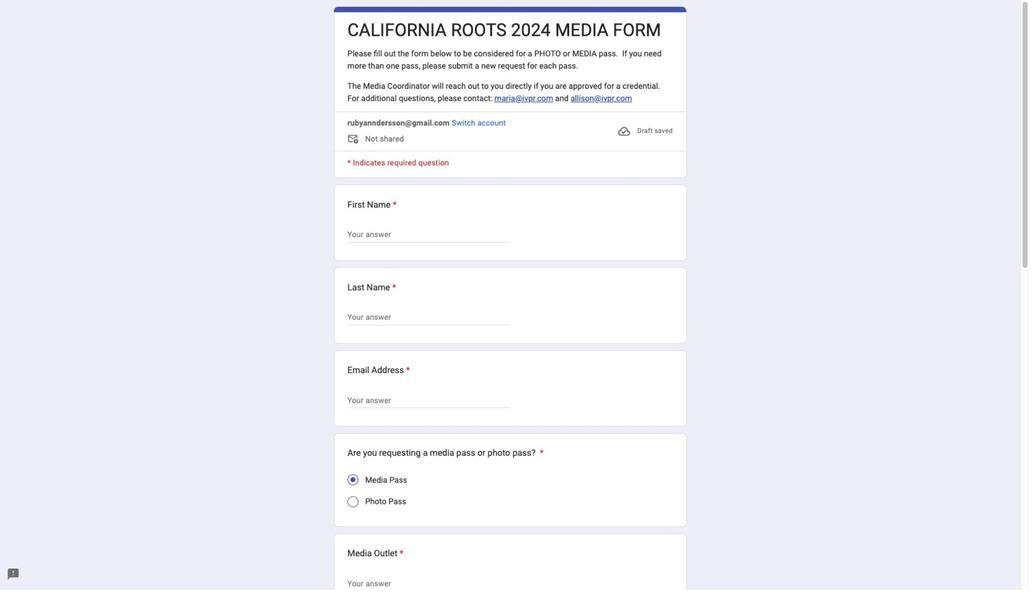 Task type: describe. For each thing, give the bounding box(es) containing it.
5 heading from the top
[[348, 447, 544, 460]]

1 heading from the top
[[348, 19, 661, 41]]

4 heading from the top
[[348, 364, 410, 377]]

media pass image
[[351, 478, 356, 483]]

Media Pass radio
[[348, 475, 359, 486]]

6 heading from the top
[[348, 548, 404, 561]]

3 heading from the top
[[348, 281, 396, 295]]

2 heading from the top
[[348, 199, 397, 212]]



Task type: locate. For each thing, give the bounding box(es) containing it.
status
[[618, 118, 673, 144]]

Photo Pass radio
[[348, 497, 359, 508]]

None text field
[[348, 577, 510, 590]]

your email and google account are not part of your response image
[[348, 133, 365, 147], [348, 133, 361, 147]]

required question element
[[391, 199, 397, 212], [390, 281, 396, 295], [404, 364, 410, 377], [538, 447, 544, 460], [398, 548, 404, 561]]

heading
[[348, 19, 661, 41], [348, 199, 397, 212], [348, 281, 396, 295], [348, 364, 410, 377], [348, 447, 544, 460], [348, 548, 404, 561]]

photo pass image
[[348, 497, 359, 508]]

list
[[334, 185, 687, 590]]

None text field
[[348, 228, 510, 242], [348, 311, 510, 324], [348, 394, 510, 407], [348, 228, 510, 242], [348, 311, 510, 324], [348, 394, 510, 407]]

report a problem to google image
[[7, 568, 20, 581]]



Task type: vqa. For each thing, say whether or not it's contained in the screenshot.
4th HEADING
yes



